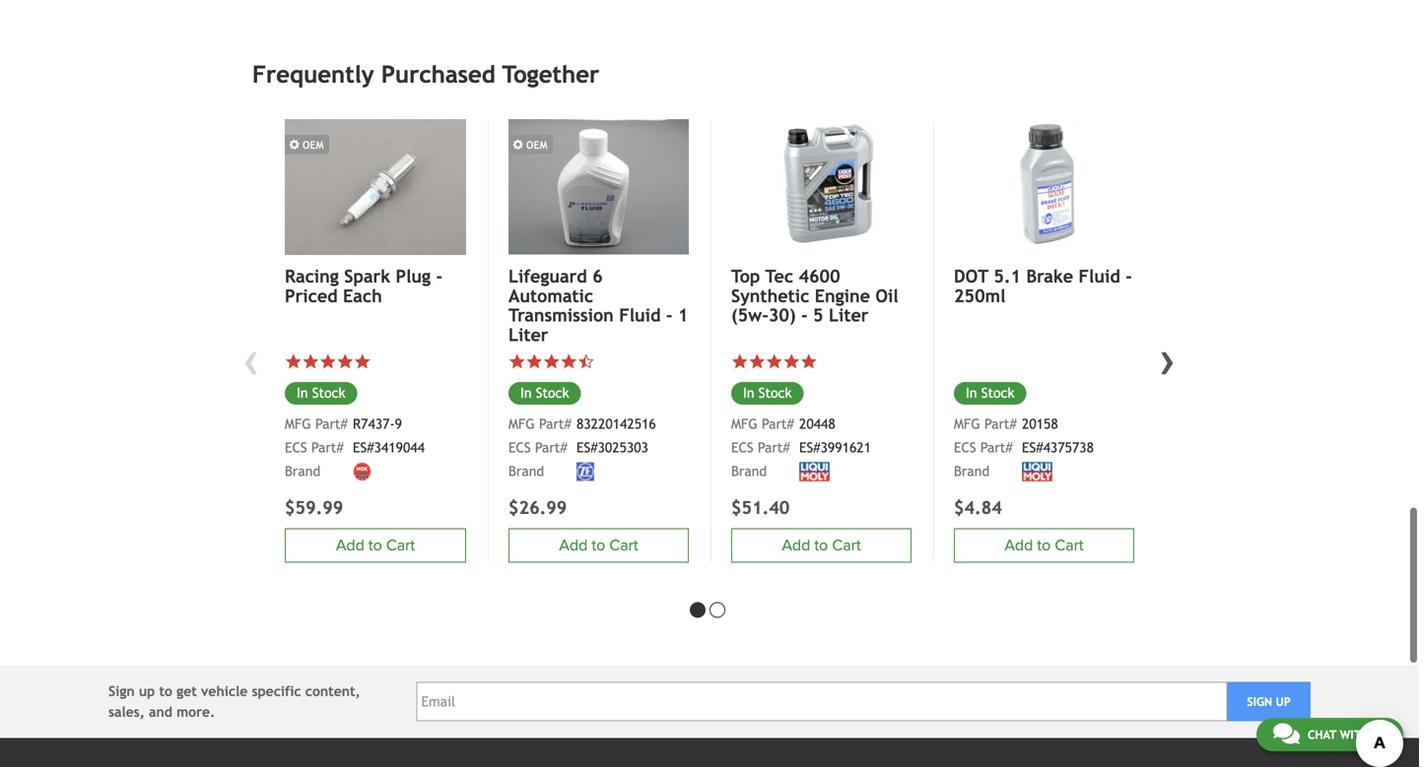 Task type: locate. For each thing, give the bounding box(es) containing it.
add to cart button down $59.99
[[285, 529, 466, 563]]

mfg inside the mfg part# r7437-9 ecs part# es#3419044 brand
[[285, 417, 311, 432]]

es#4375738
[[1022, 440, 1094, 456]]

in for top tec 4600 synthetic engine oil (5w-30) - 5 liter
[[743, 385, 754, 401]]

part#
[[315, 417, 348, 432], [539, 417, 571, 432], [762, 417, 794, 432], [985, 417, 1017, 432], [311, 440, 344, 456], [535, 440, 567, 456], [758, 440, 790, 456], [980, 440, 1013, 456]]

add to cart
[[336, 537, 415, 556], [559, 537, 638, 556], [782, 537, 861, 556], [1005, 537, 1084, 556]]

stock up the mfg part# r7437-9 ecs part# es#3419044 brand
[[312, 385, 345, 401]]

sign inside sign up to get vehicle specific content, sales, and more.
[[108, 684, 135, 700]]

1 ecs from the left
[[285, 440, 307, 456]]

1 horizontal spatial fluid
[[1079, 266, 1120, 287]]

purchased
[[381, 61, 495, 88]]

4600
[[799, 266, 840, 287]]

ecs for mfg part# 20448 ecs part# es#3991621 brand
[[731, 440, 754, 456]]

brand inside mfg part# 20448 ecs part# es#3991621 brand
[[731, 464, 767, 480]]

add to cart button
[[285, 529, 466, 563], [509, 529, 689, 563], [731, 529, 912, 563], [954, 529, 1134, 563]]

up inside sign up to get vehicle specific content, sales, and more.
[[139, 684, 155, 700]]

1 in stock from the left
[[297, 385, 345, 401]]

- right brake
[[1126, 266, 1132, 287]]

es#3025303
[[577, 440, 648, 456]]

in stock for lifeguard 6 automatic transmission fluid - 1 liter
[[520, 385, 569, 401]]

ecs inside the mfg part# 83220142516 ecs part# es#3025303 brand
[[509, 440, 531, 456]]

ecs inside mfg part# 20158 ecs part# es#4375738 brand
[[954, 440, 976, 456]]

0 horizontal spatial liter
[[509, 325, 548, 345]]

fluid left 1
[[619, 305, 661, 326]]

0 vertical spatial fluid
[[1079, 266, 1120, 287]]

6 star image from the left
[[749, 353, 766, 370]]

in stock up the mfg part# 83220142516 ecs part# es#3025303 brand
[[520, 385, 569, 401]]

mfg part# 20158 ecs part# es#4375738 brand
[[954, 417, 1094, 480]]

sign up sales,
[[108, 684, 135, 700]]

fluid
[[1079, 266, 1120, 287], [619, 305, 661, 326]]

liter right '5'
[[829, 305, 869, 326]]

chat with us link
[[1256, 718, 1403, 752]]

in up mfg part# 20158 ecs part# es#4375738 brand
[[966, 385, 977, 401]]

brand for mfg part# 20158 ecs part# es#4375738 brand
[[954, 464, 990, 480]]

20448
[[799, 417, 835, 432]]

stock for lifeguard 6 automatic transmission fluid - 1 liter
[[536, 385, 569, 401]]

›
[[1160, 333, 1176, 386]]

fluid inside lifeguard 6 automatic transmission fluid - 1 liter
[[619, 305, 661, 326]]

0 horizontal spatial liqui moly image
[[799, 462, 830, 482]]

up for sign up
[[1276, 695, 1291, 709]]

to for $51.40
[[814, 537, 828, 556]]

stock up mfg part# 20448 ecs part# es#3991621 brand
[[759, 385, 792, 401]]

sign up chat with us link
[[1247, 695, 1272, 709]]

1 vertical spatial fluid
[[619, 305, 661, 326]]

1 add from the left
[[336, 537, 364, 556]]

- inside dot 5.1 brake fluid - 250ml
[[1126, 266, 1132, 287]]

mfg part# r7437-9 ecs part# es#3419044 brand
[[285, 417, 425, 480]]

stock up mfg part# 20158 ecs part# es#4375738 brand
[[981, 385, 1015, 401]]

to for $26.99
[[592, 537, 605, 556]]

to
[[369, 537, 382, 556], [592, 537, 605, 556], [814, 537, 828, 556], [1037, 537, 1051, 556], [159, 684, 172, 700]]

1 mfg from the left
[[285, 417, 311, 432]]

automatic
[[509, 286, 593, 306]]

mfg left 20158
[[954, 417, 980, 432]]

2 liqui moly image from the left
[[1022, 462, 1052, 482]]

ecs
[[285, 440, 307, 456], [509, 440, 531, 456], [731, 440, 754, 456], [954, 440, 976, 456]]

1 horizontal spatial up
[[1276, 695, 1291, 709]]

2 brand from the left
[[509, 464, 544, 480]]

2 ecs from the left
[[509, 440, 531, 456]]

0 horizontal spatial fluid
[[619, 305, 661, 326]]

up up comments "image"
[[1276, 695, 1291, 709]]

add for $51.40
[[782, 537, 810, 556]]

up inside button
[[1276, 695, 1291, 709]]

0 horizontal spatial up
[[139, 684, 155, 700]]

mfg up $26.99
[[509, 417, 535, 432]]

2 in from the left
[[520, 385, 532, 401]]

brand up $26.99
[[509, 464, 544, 480]]

in stock for top tec 4600 synthetic engine oil (5w-30) - 5 liter
[[743, 385, 792, 401]]

1 add to cart from the left
[[336, 537, 415, 556]]

add to cart for $26.99
[[559, 537, 638, 556]]

$59.99
[[285, 498, 343, 518]]

with
[[1340, 728, 1369, 742]]

add
[[336, 537, 364, 556], [559, 537, 588, 556], [782, 537, 810, 556], [1005, 537, 1033, 556]]

$26.99
[[509, 498, 567, 518]]

2 in stock from the left
[[520, 385, 569, 401]]

and
[[149, 705, 172, 721]]

add to cart button down $26.99
[[509, 529, 689, 563]]

es#3419044
[[353, 440, 425, 456]]

ecs up "$51.40" on the bottom right of page
[[731, 440, 754, 456]]

dot 5.1 brake fluid - 250ml link
[[954, 266, 1134, 306]]

liqui moly image down es#3991621
[[799, 462, 830, 482]]

zf image
[[577, 463, 594, 481]]

3 cart from the left
[[832, 537, 861, 556]]

mfg
[[285, 417, 311, 432], [509, 417, 535, 432], [731, 417, 758, 432], [954, 417, 980, 432]]

together
[[502, 61, 600, 88]]

sign
[[108, 684, 135, 700], [1247, 695, 1272, 709]]

0 horizontal spatial sign
[[108, 684, 135, 700]]

fluid inside dot 5.1 brake fluid - 250ml
[[1079, 266, 1120, 287]]

3 add to cart from the left
[[782, 537, 861, 556]]

dot 5.1 brake fluid - 250ml
[[954, 266, 1132, 306]]

part# up "$51.40" on the bottom right of page
[[758, 440, 790, 456]]

cart
[[386, 537, 415, 556], [609, 537, 638, 556], [832, 537, 861, 556], [1055, 537, 1084, 556]]

ngk image
[[353, 462, 372, 482]]

-
[[436, 266, 443, 287], [1126, 266, 1132, 287], [666, 305, 673, 326], [801, 305, 808, 326]]

ecs up $26.99
[[509, 440, 531, 456]]

2 star image from the left
[[302, 353, 319, 370]]

mfg left r7437-
[[285, 417, 311, 432]]

add down $26.99
[[559, 537, 588, 556]]

liqui moly image down 'es#4375738'
[[1022, 462, 1052, 482]]

Email email field
[[416, 683, 1227, 722]]

racing spark plug - priced each
[[285, 266, 443, 306]]

1 cart from the left
[[386, 537, 415, 556]]

transmission
[[509, 305, 614, 326]]

add for $59.99
[[336, 537, 364, 556]]

stock for top tec 4600 synthetic engine oil (5w-30) - 5 liter
[[759, 385, 792, 401]]

2 cart from the left
[[609, 537, 638, 556]]

fluid right brake
[[1079, 266, 1120, 287]]

racing spark plug - priced each image
[[285, 119, 466, 255]]

brand
[[285, 464, 320, 480], [509, 464, 544, 480], [731, 464, 767, 480], [954, 464, 990, 480]]

$51.40
[[731, 498, 790, 518]]

brand inside the mfg part# 83220142516 ecs part# es#3025303 brand
[[509, 464, 544, 480]]

4 cart from the left
[[1055, 537, 1084, 556]]

lifeguard
[[509, 266, 587, 287]]

cart for $26.99
[[609, 537, 638, 556]]

- inside lifeguard 6 automatic transmission fluid - 1 liter
[[666, 305, 673, 326]]

30)
[[769, 305, 796, 326]]

$4.84
[[954, 498, 1002, 518]]

1 horizontal spatial liter
[[829, 305, 869, 326]]

star image
[[285, 353, 302, 370], [302, 353, 319, 370], [354, 353, 371, 370], [509, 353, 526, 370], [543, 353, 560, 370], [766, 353, 783, 370], [800, 353, 818, 370]]

1 brand from the left
[[285, 464, 320, 480]]

brand inside the mfg part# r7437-9 ecs part# es#3419044 brand
[[285, 464, 320, 480]]

- left 1
[[666, 305, 673, 326]]

2 add to cart button from the left
[[509, 529, 689, 563]]

3 stock from the left
[[759, 385, 792, 401]]

liter
[[829, 305, 869, 326], [509, 325, 548, 345]]

add down $59.99
[[336, 537, 364, 556]]

2 mfg from the left
[[509, 417, 535, 432]]

synthetic
[[731, 286, 809, 306]]

up
[[139, 684, 155, 700], [1276, 695, 1291, 709]]

1 horizontal spatial sign
[[1247, 695, 1272, 709]]

comments image
[[1273, 722, 1300, 746]]

- left '5'
[[801, 305, 808, 326]]

83220142516
[[577, 417, 656, 432]]

add to cart for $51.40
[[782, 537, 861, 556]]

1 stock from the left
[[312, 385, 345, 401]]

sign up to get vehicle specific content, sales, and more.
[[108, 684, 360, 721]]

2 star image from the left
[[337, 353, 354, 370]]

4 ecs from the left
[[954, 440, 976, 456]]

ecs up $59.99
[[285, 440, 307, 456]]

2 stock from the left
[[536, 385, 569, 401]]

- inside racing spark plug - priced each
[[436, 266, 443, 287]]

mfg left 20448
[[731, 417, 758, 432]]

4 stock from the left
[[981, 385, 1015, 401]]

mfg inside the mfg part# 83220142516 ecs part# es#3025303 brand
[[509, 417, 535, 432]]

plug
[[396, 266, 431, 287]]

add down mfg part# 20158 ecs part# es#4375738 brand
[[1005, 537, 1033, 556]]

cart for $59.99
[[386, 537, 415, 556]]

1 liqui moly image from the left
[[799, 462, 830, 482]]

racing
[[285, 266, 339, 287]]

up up and on the bottom of page
[[139, 684, 155, 700]]

2 add from the left
[[559, 537, 588, 556]]

3 in from the left
[[743, 385, 754, 401]]

racing spark plug - priced each link
[[285, 266, 466, 306]]

add to cart button down $4.84
[[954, 529, 1134, 563]]

in up the mfg part# 83220142516 ecs part# es#3025303 brand
[[520, 385, 532, 401]]

get
[[177, 684, 197, 700]]

ecs inside mfg part# 20448 ecs part# es#3991621 brand
[[731, 440, 754, 456]]

tec
[[765, 266, 793, 287]]

frequently purchased together
[[252, 61, 600, 88]]

3 ecs from the left
[[731, 440, 754, 456]]

frequently
[[252, 61, 374, 88]]

brand up "$51.40" on the bottom right of page
[[731, 464, 767, 480]]

stock
[[312, 385, 345, 401], [536, 385, 569, 401], [759, 385, 792, 401], [981, 385, 1015, 401]]

part# left 20448
[[762, 417, 794, 432]]

3 brand from the left
[[731, 464, 767, 480]]

mfg part# 83220142516 ecs part# es#3025303 brand
[[509, 417, 656, 480]]

4 mfg from the left
[[954, 417, 980, 432]]

1 add to cart button from the left
[[285, 529, 466, 563]]

liter down automatic
[[509, 325, 548, 345]]

in stock up the mfg part# r7437-9 ecs part# es#3419044 brand
[[297, 385, 345, 401]]

up for sign up to get vehicle specific content, sales, and more.
[[139, 684, 155, 700]]

dot 5.1 brake fluid - 250ml image
[[954, 119, 1134, 255]]

sign inside sign up button
[[1247, 695, 1272, 709]]

in
[[297, 385, 308, 401], [520, 385, 532, 401], [743, 385, 754, 401], [966, 385, 977, 401]]

- inside top tec 4600 synthetic engine oil (5w-30) - 5 liter
[[801, 305, 808, 326]]

add to cart button down "$51.40" on the bottom right of page
[[731, 529, 912, 563]]

in up mfg part# 20448 ecs part# es#3991621 brand
[[743, 385, 754, 401]]

3 star image from the left
[[526, 353, 543, 370]]

brand up $4.84
[[954, 464, 990, 480]]

vehicle
[[201, 684, 248, 700]]

3 star image from the left
[[354, 353, 371, 370]]

3 add from the left
[[782, 537, 810, 556]]

oil
[[876, 286, 899, 306]]

ecs up $4.84
[[954, 440, 976, 456]]

liqui moly image
[[799, 462, 830, 482], [1022, 462, 1052, 482]]

1 in from the left
[[297, 385, 308, 401]]

in stock
[[297, 385, 345, 401], [520, 385, 569, 401], [743, 385, 792, 401], [966, 385, 1015, 401]]

3 mfg from the left
[[731, 417, 758, 432]]

4 brand from the left
[[954, 464, 990, 480]]

3 add to cart button from the left
[[731, 529, 912, 563]]

in stock up mfg part# 20448 ecs part# es#3991621 brand
[[743, 385, 792, 401]]

4 in from the left
[[966, 385, 977, 401]]

mfg inside mfg part# 20448 ecs part# es#3991621 brand
[[731, 417, 758, 432]]

part# left 'es#4375738'
[[980, 440, 1013, 456]]

top tec 4600 synthetic engine oil (5w-30) - 5 liter
[[731, 266, 899, 326]]

in up the mfg part# r7437-9 ecs part# es#3419044 brand
[[297, 385, 308, 401]]

liter inside lifeguard 6 automatic transmission fluid - 1 liter
[[509, 325, 548, 345]]

1 horizontal spatial liqui moly image
[[1022, 462, 1052, 482]]

2 add to cart from the left
[[559, 537, 638, 556]]

add down "$51.40" on the bottom right of page
[[782, 537, 810, 556]]

- right plug
[[436, 266, 443, 287]]

3 in stock from the left
[[743, 385, 792, 401]]

brand inside mfg part# 20158 ecs part# es#4375738 brand
[[954, 464, 990, 480]]

4 in stock from the left
[[966, 385, 1015, 401]]

brand up $59.99
[[285, 464, 320, 480]]

r7437-
[[353, 417, 395, 432]]

liqui moly image for es#4375738
[[1022, 462, 1052, 482]]

in stock up mfg part# 20158 ecs part# es#4375738 brand
[[966, 385, 1015, 401]]

top tec 4600 synthetic engine oil (5w-30) - 5 liter image
[[731, 119, 912, 255]]

stock up the mfg part# 83220142516 ecs part# es#3025303 brand
[[536, 385, 569, 401]]

liqui moly image for es#3991621
[[799, 462, 830, 482]]

part# up $59.99
[[311, 440, 344, 456]]

5 star image from the left
[[731, 353, 749, 370]]

star image
[[319, 353, 337, 370], [337, 353, 354, 370], [526, 353, 543, 370], [560, 353, 578, 370], [731, 353, 749, 370], [749, 353, 766, 370], [783, 353, 800, 370]]



Task type: vqa. For each thing, say whether or not it's contained in the screenshot.
3rd Add to Cart button from the right
yes



Task type: describe. For each thing, give the bounding box(es) containing it.
4 star image from the left
[[509, 353, 526, 370]]

› link
[[1153, 333, 1183, 386]]

sign for sign up to get vehicle specific content, sales, and more.
[[108, 684, 135, 700]]

6 star image from the left
[[766, 353, 783, 370]]

half star image
[[578, 353, 595, 370]]

add to cart for $59.99
[[336, 537, 415, 556]]

4 star image from the left
[[560, 353, 578, 370]]

stock for racing spark plug - priced each
[[312, 385, 345, 401]]

add for $26.99
[[559, 537, 588, 556]]

1 star image from the left
[[319, 353, 337, 370]]

5
[[813, 305, 824, 326]]

brand for mfg part# 20448 ecs part# es#3991621 brand
[[731, 464, 767, 480]]

specific
[[252, 684, 301, 700]]

4 add to cart button from the left
[[954, 529, 1134, 563]]

priced
[[285, 286, 338, 306]]

part# up $26.99
[[535, 440, 567, 456]]

sales,
[[108, 705, 145, 721]]

5.1
[[994, 266, 1021, 287]]

brand for mfg part# 83220142516 ecs part# es#3025303 brand
[[509, 464, 544, 480]]

lifeguard 6 automatic transmission fluid - 1 liter image
[[509, 119, 689, 255]]

in for lifeguard 6 automatic transmission fluid - 1 liter
[[520, 385, 532, 401]]

part# left r7437-
[[315, 417, 348, 432]]

6
[[592, 266, 603, 287]]

1
[[678, 305, 688, 326]]

each
[[343, 286, 382, 306]]

es#3991621
[[799, 440, 871, 456]]

4 add from the left
[[1005, 537, 1033, 556]]

add to cart button for $51.40
[[731, 529, 912, 563]]

part# left 20158
[[985, 417, 1017, 432]]

top
[[731, 266, 760, 287]]

mfg for $51.40
[[731, 417, 758, 432]]

to for $59.99
[[369, 537, 382, 556]]

1 star image from the left
[[285, 353, 302, 370]]

mfg for $26.99
[[509, 417, 535, 432]]

top tec 4600 synthetic engine oil (5w-30) - 5 liter link
[[731, 266, 912, 326]]

chat with us
[[1308, 728, 1387, 742]]

in stock for racing spark plug - priced each
[[297, 385, 345, 401]]

7 star image from the left
[[800, 353, 818, 370]]

sign up button
[[1227, 683, 1311, 722]]

250ml
[[954, 286, 1006, 306]]

mfg part# 20448 ecs part# es#3991621 brand
[[731, 417, 871, 480]]

add to cart button for $59.99
[[285, 529, 466, 563]]

part# left the 83220142516
[[539, 417, 571, 432]]

liter inside top tec 4600 synthetic engine oil (5w-30) - 5 liter
[[829, 305, 869, 326]]

ecs inside the mfg part# r7437-9 ecs part# es#3419044 brand
[[285, 440, 307, 456]]

5 star image from the left
[[543, 353, 560, 370]]

7 star image from the left
[[783, 353, 800, 370]]

20158
[[1022, 417, 1058, 432]]

to inside sign up to get vehicle specific content, sales, and more.
[[159, 684, 172, 700]]

brake
[[1026, 266, 1073, 287]]

9
[[395, 417, 402, 432]]

chat
[[1308, 728, 1337, 742]]

mfg inside mfg part# 20158 ecs part# es#4375738 brand
[[954, 417, 980, 432]]

spark
[[344, 266, 390, 287]]

in for racing spark plug - priced each
[[297, 385, 308, 401]]

sign up
[[1247, 695, 1291, 709]]

4 add to cart from the left
[[1005, 537, 1084, 556]]

cart for $51.40
[[832, 537, 861, 556]]

add to cart button for $26.99
[[509, 529, 689, 563]]

more.
[[177, 705, 215, 721]]

lifeguard 6 automatic transmission fluid - 1 liter
[[509, 266, 688, 345]]

(5w-
[[731, 305, 769, 326]]

dot
[[954, 266, 989, 287]]

us
[[1373, 728, 1387, 742]]

ecs for mfg part# 20158 ecs part# es#4375738 brand
[[954, 440, 976, 456]]

mfg for $59.99
[[285, 417, 311, 432]]

ecs for mfg part# 83220142516 ecs part# es#3025303 brand
[[509, 440, 531, 456]]

content,
[[305, 684, 360, 700]]

lifeguard 6 automatic transmission fluid - 1 liter link
[[509, 266, 689, 345]]

engine
[[815, 286, 870, 306]]

sign for sign up
[[1247, 695, 1272, 709]]



